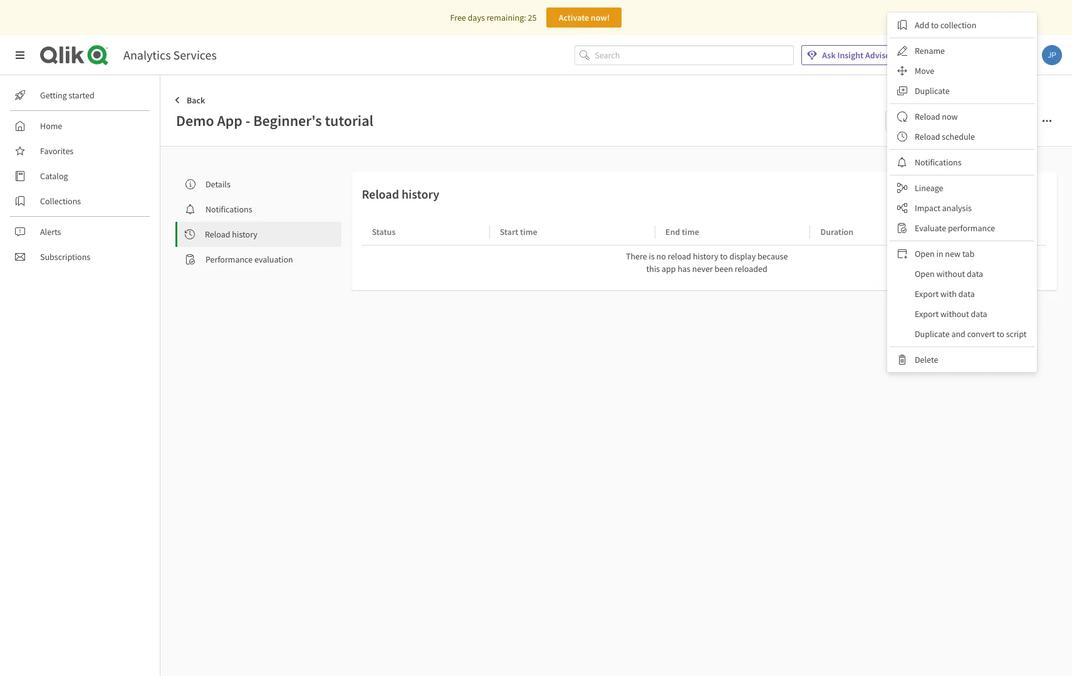 Task type: vqa. For each thing, say whether or not it's contained in the screenshot.
the chart for Bar chart
no



Task type: locate. For each thing, give the bounding box(es) containing it.
this
[[647, 263, 660, 275]]

Search text field
[[595, 45, 794, 65]]

1 horizontal spatial to
[[931, 19, 939, 31]]

reload history up "status"
[[362, 186, 439, 202]]

to left 'script' on the right
[[997, 328, 1005, 340]]

demo app - beginner's tutorial button
[[176, 110, 876, 131], [176, 110, 876, 131]]

0 vertical spatial reload history
[[362, 186, 439, 202]]

notifications link
[[176, 197, 342, 222]]

demo app - beginner's tutorial
[[176, 111, 374, 130]]

1 horizontal spatial notifications
[[915, 157, 962, 168]]

without up and
[[941, 308, 969, 320]]

impact analysis up evaluate performance
[[915, 202, 972, 214]]

data for open without data
[[967, 268, 984, 280]]

to
[[931, 19, 939, 31], [720, 251, 728, 262], [997, 328, 1005, 340]]

free days remaining: 25
[[450, 12, 537, 23]]

is
[[649, 251, 655, 262]]

rename
[[915, 45, 945, 56]]

notifications down the reload schedule
[[915, 157, 962, 168]]

convert
[[968, 328, 995, 340]]

export
[[915, 288, 939, 300], [915, 308, 939, 320]]

alerts link
[[10, 222, 150, 242]]

2 duplicate from the top
[[915, 328, 950, 340]]

data for export without data
[[971, 308, 988, 320]]

0 vertical spatial without
[[937, 268, 965, 280]]

subscriptions link
[[10, 247, 150, 267]]

because
[[758, 251, 788, 262]]

open left 'in'
[[915, 248, 935, 259]]

reloaded
[[735, 263, 768, 275]]

insight
[[838, 50, 864, 61]]

data down tab
[[967, 268, 984, 280]]

reload history link
[[177, 222, 342, 247]]

without inside button
[[941, 308, 969, 320]]

without
[[937, 268, 965, 280], [941, 308, 969, 320]]

export left with
[[915, 288, 939, 300]]

started
[[69, 90, 95, 101]]

time right end
[[682, 226, 699, 238]]

data for export with data
[[959, 288, 975, 300]]

duplicate left and
[[915, 328, 950, 340]]

subscriptions
[[40, 251, 90, 263]]

reload
[[915, 111, 941, 122], [915, 131, 941, 142], [362, 186, 399, 202], [205, 229, 230, 240]]

25
[[528, 12, 537, 23]]

menu
[[888, 13, 1037, 372]]

export with data button
[[890, 284, 1035, 304]]

reload history up the performance
[[205, 229, 258, 240]]

1 horizontal spatial reload history
[[362, 186, 439, 202]]

2 vertical spatial history
[[693, 251, 719, 262]]

impact analysis button up the reload schedule
[[886, 111, 966, 131]]

open inside open without data link
[[915, 268, 935, 280]]

reload up "status"
[[362, 186, 399, 202]]

impact analysis
[[896, 115, 955, 126], [915, 202, 972, 214]]

1 horizontal spatial time
[[682, 226, 699, 238]]

1 vertical spatial export
[[915, 308, 939, 320]]

1 horizontal spatial history
[[402, 186, 439, 202]]

duplicate and convert to script button
[[890, 324, 1035, 344]]

1 vertical spatial without
[[941, 308, 969, 320]]

1 vertical spatial reload history
[[205, 229, 258, 240]]

notifications button
[[890, 152, 1035, 172]]

1 duplicate from the top
[[915, 85, 950, 97]]

impact
[[896, 115, 923, 126], [915, 202, 941, 214]]

duplicate inside duplicate and convert to script button
[[915, 328, 950, 340]]

2 vertical spatial to
[[997, 328, 1005, 340]]

to up the been
[[720, 251, 728, 262]]

to right add
[[931, 19, 939, 31]]

data up convert
[[971, 308, 988, 320]]

2 export from the top
[[915, 308, 939, 320]]

impact down lineage
[[915, 202, 941, 214]]

1 vertical spatial analysis
[[943, 202, 972, 214]]

time right start at the top of the page
[[520, 226, 538, 238]]

0 vertical spatial data
[[967, 268, 984, 280]]

end time
[[666, 226, 699, 238]]

history inside there is no reload history to display because this app has never been reloaded
[[693, 251, 719, 262]]

duplicate inside duplicate button
[[915, 85, 950, 97]]

0 horizontal spatial history
[[232, 229, 258, 240]]

getting started
[[40, 90, 95, 101]]

2 vertical spatial data
[[971, 308, 988, 320]]

1 time from the left
[[520, 226, 538, 238]]

open without data
[[915, 268, 984, 280]]

0 horizontal spatial notifications
[[206, 204, 252, 215]]

evaluate performance button
[[890, 218, 1035, 238]]

0 vertical spatial history
[[402, 186, 439, 202]]

status
[[372, 226, 396, 238]]

export without data button
[[890, 304, 1035, 324]]

open without data link
[[890, 264, 1035, 284]]

without for export
[[941, 308, 969, 320]]

export for export with data
[[915, 288, 939, 300]]

to inside there is no reload history to display because this app has never been reloaded
[[720, 251, 728, 262]]

impact analysis up the reload schedule
[[896, 115, 955, 126]]

0 vertical spatial duplicate
[[915, 85, 950, 97]]

rename button
[[890, 41, 1035, 61]]

1 export from the top
[[915, 288, 939, 300]]

without down new
[[937, 268, 965, 280]]

1 vertical spatial impact analysis
[[915, 202, 972, 214]]

2 time from the left
[[682, 226, 699, 238]]

1 vertical spatial open
[[915, 268, 935, 280]]

1 vertical spatial history
[[232, 229, 258, 240]]

notifications down details
[[206, 204, 252, 215]]

new
[[945, 248, 961, 259]]

2 horizontal spatial history
[[693, 251, 719, 262]]

1 vertical spatial data
[[959, 288, 975, 300]]

has
[[678, 263, 691, 275]]

analysis up the reload schedule
[[925, 115, 955, 126]]

favorites link
[[10, 141, 150, 161]]

beginner's
[[253, 111, 322, 130]]

data right with
[[959, 288, 975, 300]]

now!
[[591, 12, 610, 23]]

start
[[500, 226, 519, 238]]

0 vertical spatial open
[[915, 248, 935, 259]]

reload up the performance
[[205, 229, 230, 240]]

1 open from the top
[[915, 248, 935, 259]]

analytics services element
[[123, 47, 217, 63]]

impact up the reload schedule
[[896, 115, 923, 126]]

data
[[967, 268, 984, 280], [959, 288, 975, 300], [971, 308, 988, 320]]

delete
[[915, 354, 939, 365]]

tutorial
[[325, 111, 374, 130]]

ask insight advisor button
[[802, 45, 900, 65]]

reload history
[[362, 186, 439, 202], [205, 229, 258, 240]]

been
[[715, 263, 733, 275]]

2 open from the top
[[915, 268, 935, 280]]

open down open in new tab
[[915, 268, 935, 280]]

time
[[520, 226, 538, 238], [682, 226, 699, 238]]

1 vertical spatial to
[[720, 251, 728, 262]]

0 vertical spatial to
[[931, 19, 939, 31]]

0 horizontal spatial to
[[720, 251, 728, 262]]

home link
[[10, 116, 150, 136]]

impact analysis inside menu
[[915, 202, 972, 214]]

0 vertical spatial notifications
[[915, 157, 962, 168]]

time for end time
[[682, 226, 699, 238]]

open inside open in new tab 'link'
[[915, 248, 935, 259]]

duplicate down move
[[915, 85, 950, 97]]

impact analysis button up evaluate performance
[[890, 198, 1035, 218]]

1 vertical spatial duplicate
[[915, 328, 950, 340]]

lineage
[[915, 182, 944, 194]]

analysis up evaluate performance
[[943, 202, 972, 214]]

notifications
[[915, 157, 962, 168], [206, 204, 252, 215]]

0 vertical spatial export
[[915, 288, 939, 300]]

reload schedule button
[[890, 127, 1035, 147]]

collections link
[[10, 191, 150, 211]]

1 vertical spatial notifications
[[206, 204, 252, 215]]

0 horizontal spatial time
[[520, 226, 538, 238]]

menu containing add to collection
[[888, 13, 1037, 372]]

activate now! link
[[547, 8, 622, 28]]

time for start time
[[520, 226, 538, 238]]

add to collection button
[[890, 15, 1035, 35]]

without for open
[[937, 268, 965, 280]]

duplicate
[[915, 85, 950, 97], [915, 328, 950, 340]]

reload down "reload now"
[[915, 131, 941, 142]]

history
[[402, 186, 439, 202], [232, 229, 258, 240], [693, 251, 719, 262]]

2 horizontal spatial to
[[997, 328, 1005, 340]]

export down the export with data
[[915, 308, 939, 320]]

analysis
[[925, 115, 955, 126], [943, 202, 972, 214]]

collection
[[941, 19, 977, 31]]



Task type: describe. For each thing, give the bounding box(es) containing it.
evaluate performance
[[915, 223, 995, 234]]

evaluate
[[915, 223, 947, 234]]

getting started link
[[10, 85, 150, 105]]

performance
[[948, 223, 995, 234]]

1 vertical spatial impact
[[915, 202, 941, 214]]

duplicate button
[[890, 81, 1035, 101]]

evaluation
[[254, 254, 293, 265]]

to inside button
[[997, 328, 1005, 340]]

schedule
[[942, 131, 975, 142]]

analytics services
[[123, 47, 217, 63]]

home
[[40, 120, 62, 132]]

tab
[[963, 248, 975, 259]]

demo
[[176, 111, 214, 130]]

favorites
[[40, 145, 73, 157]]

catalog link
[[10, 166, 150, 186]]

with
[[941, 288, 957, 300]]

duplicate for duplicate and convert to script
[[915, 328, 950, 340]]

reload left now
[[915, 111, 941, 122]]

performance
[[206, 254, 253, 265]]

details
[[206, 179, 231, 190]]

add to collection
[[915, 19, 977, 31]]

open in new tab
[[915, 248, 975, 259]]

1 vertical spatial impact analysis button
[[890, 198, 1035, 218]]

start time
[[500, 226, 538, 238]]

0 horizontal spatial reload history
[[205, 229, 258, 240]]

reload now
[[915, 111, 958, 122]]

ask insight advisor
[[823, 50, 894, 61]]

searchbar element
[[575, 45, 794, 65]]

performance evaluation
[[206, 254, 293, 265]]

back link
[[170, 90, 210, 110]]

display
[[730, 251, 756, 262]]

no
[[657, 251, 666, 262]]

duration
[[821, 226, 854, 238]]

add
[[915, 19, 930, 31]]

collections
[[40, 196, 81, 207]]

back
[[187, 95, 205, 106]]

export without data
[[915, 308, 988, 320]]

now
[[942, 111, 958, 122]]

reload
[[668, 251, 691, 262]]

ask
[[823, 50, 836, 61]]

duplicate for duplicate
[[915, 85, 950, 97]]

reload schedule
[[915, 131, 975, 142]]

alerts
[[40, 226, 61, 238]]

open for open in new tab
[[915, 248, 935, 259]]

duplicate and convert to script
[[915, 328, 1027, 340]]

remaining:
[[487, 12, 526, 23]]

0 vertical spatial impact analysis
[[896, 115, 955, 126]]

activate now!
[[559, 12, 610, 23]]

days
[[468, 12, 485, 23]]

activate
[[559, 12, 589, 23]]

app
[[662, 263, 676, 275]]

move
[[915, 65, 935, 76]]

and
[[952, 328, 966, 340]]

performance evaluation link
[[176, 247, 342, 272]]

there is no reload history to display because this app has never been reloaded
[[626, 251, 788, 275]]

to inside button
[[931, 19, 939, 31]]

open in new tab link
[[890, 244, 1035, 264]]

in
[[937, 248, 944, 259]]

services
[[173, 47, 217, 63]]

move button
[[890, 61, 1035, 81]]

catalog
[[40, 170, 68, 182]]

details link
[[176, 172, 342, 197]]

export with data
[[915, 288, 975, 300]]

end
[[666, 226, 680, 238]]

export for export without data
[[915, 308, 939, 320]]

more actions image
[[1042, 116, 1052, 126]]

advisor
[[866, 50, 894, 61]]

free
[[450, 12, 466, 23]]

-
[[245, 111, 250, 130]]

lineage button
[[890, 178, 1035, 198]]

0 vertical spatial impact analysis button
[[886, 111, 966, 131]]

close sidebar menu image
[[15, 50, 25, 60]]

0 vertical spatial analysis
[[925, 115, 955, 126]]

never
[[692, 263, 713, 275]]

0 vertical spatial impact
[[896, 115, 923, 126]]

analytics
[[123, 47, 171, 63]]

navigation pane element
[[0, 80, 160, 272]]

reload now button
[[890, 107, 1035, 127]]

open for open without data
[[915, 268, 935, 280]]

delete button
[[890, 350, 1035, 370]]

there
[[626, 251, 647, 262]]

notifications inside button
[[915, 157, 962, 168]]

getting
[[40, 90, 67, 101]]



